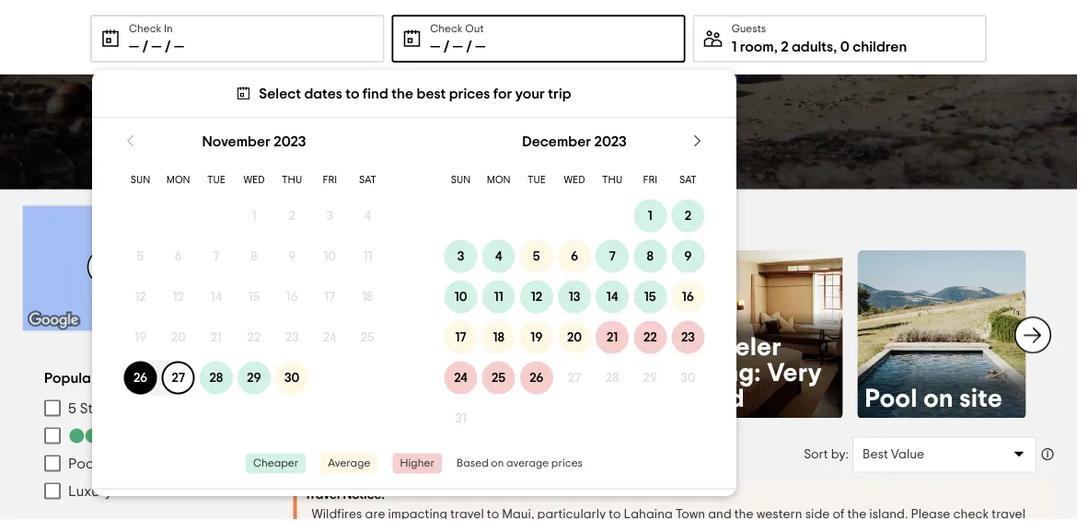 Task type: vqa. For each thing, say whether or not it's contained in the screenshot.
second SUN from the left
yes



Task type: describe. For each thing, give the bounding box(es) containing it.
based on average prices
[[457, 458, 583, 469]]

rating:
[[682, 360, 761, 385]]

5-star stay
[[499, 385, 627, 411]]

5-star stay link
[[491, 250, 660, 418]]

the
[[392, 86, 414, 101]]

now
[[617, 207, 658, 229]]

5 — from the left
[[453, 40, 463, 54]]

november
[[202, 134, 271, 149]]

6 — from the left
[[476, 40, 486, 54]]

12 inside december 2023 grid
[[531, 290, 542, 303]]

19 inside december 2023 grid
[[531, 331, 543, 344]]

mon for november 2023
[[167, 175, 190, 185]]

your
[[516, 86, 545, 101]]

28 inside november 2023 grid
[[209, 372, 223, 384]]

hotels
[[391, 207, 452, 229]]

next month image
[[689, 132, 707, 150]]

sat for november 2023
[[359, 175, 376, 185]]

22 inside december 2023 grid
[[644, 331, 657, 344]]

to
[[346, 86, 360, 101]]

fri for november 2023
[[323, 175, 337, 185]]

28 inside december 2023 grid
[[606, 372, 619, 384]]

view map button
[[87, 249, 199, 285]]

kid-friendly link
[[308, 250, 477, 418]]

pool on site
[[865, 385, 1003, 411]]

average
[[507, 458, 549, 469]]

25 inside december 2023 grid
[[492, 372, 506, 384]]

stay
[[576, 385, 627, 411]]

9 inside december 2023 grid
[[685, 250, 692, 263]]

1 vertical spatial prices
[[552, 458, 583, 469]]

24 inside december 2023 grid
[[454, 372, 468, 384]]

good
[[682, 385, 745, 411]]

guests
[[732, 23, 767, 34]]

row containing 17
[[442, 317, 707, 358]]

on for based
[[491, 458, 504, 469]]

november 2023 grid
[[122, 118, 387, 439]]

november 2023
[[202, 134, 306, 149]]

row group for december
[[442, 196, 707, 439]]

17 inside november 2023 grid
[[324, 290, 335, 303]]

2023 for december 2023
[[595, 134, 627, 149]]

row containing 24
[[442, 358, 707, 398]]

7 inside december 2023 grid
[[609, 250, 616, 263]]

check for check out — / — / —
[[430, 23, 463, 34]]

14 inside december 2023 grid
[[607, 290, 619, 303]]

guests 1 room , 2 adults , 0 children
[[732, 23, 907, 54]]

11 inside december 2023 grid
[[494, 290, 503, 303]]

thu for december 2023
[[602, 175, 623, 185]]

star
[[80, 401, 108, 416]]

lahaina for properties
[[392, 447, 448, 461]]

best value button
[[853, 437, 1037, 473]]

13 inside december 2023 grid
[[569, 290, 581, 303]]

18 inside december 2023 grid
[[493, 331, 505, 344]]

13 inside november 2023 grid
[[173, 290, 184, 303]]

thu for november 2023
[[282, 175, 302, 185]]

sun for november
[[131, 175, 150, 185]]

16 inside november 2023 grid
[[286, 290, 298, 303]]

16 inside december 2023 grid
[[682, 290, 694, 303]]

2 23 from the left
[[681, 331, 695, 344]]

check in — / — / —
[[129, 23, 184, 54]]

friendly
[[362, 385, 455, 411]]

15 inside december 2023 grid
[[645, 290, 656, 303]]

4 inside november 2023 grid
[[364, 209, 372, 222]]

check out — / — / —
[[430, 23, 486, 54]]

0 horizontal spatial 5
[[68, 401, 76, 416]]

average
[[328, 458, 371, 469]]

menu containing 5 star
[[44, 395, 242, 505]]

21 inside november 2023 grid
[[211, 331, 222, 344]]

popular hotels in lahaina right now
[[308, 207, 658, 229]]

december 2023 grid
[[442, 118, 707, 439]]

29 inside november 2023 grid
[[247, 372, 261, 384]]

4.0 of 5 bubbles image
[[68, 429, 149, 443]]

14 inside november 2023 grid
[[210, 290, 222, 303]]

0 horizontal spatial 3
[[326, 209, 333, 222]]

kid-
[[315, 385, 362, 411]]

5 star
[[68, 401, 108, 416]]

12 inside november 2023 grid
[[135, 290, 146, 303]]

3 — from the left
[[174, 40, 184, 54]]

27 inside november 2023 grid
[[172, 372, 185, 384]]

room
[[740, 40, 774, 54]]

traveler rating: very good
[[682, 334, 822, 411]]

group containing popular
[[44, 369, 242, 505]]

0 vertical spatial prices
[[449, 86, 490, 101]]

fri for december 2023
[[643, 175, 658, 185]]

for
[[494, 86, 512, 101]]

mon for december 2023
[[487, 175, 511, 185]]

children
[[853, 40, 907, 54]]

sat for december 2023
[[680, 175, 697, 185]]

18 inside november 2023 grid
[[362, 290, 374, 303]]

82 properties in lahaina
[[286, 447, 448, 461]]

check for check in — / — / —
[[129, 23, 161, 34]]

value
[[891, 448, 925, 461]]

select dates to find the best prices for your trip
[[259, 86, 572, 101]]

traveler rating: very good link
[[674, 250, 843, 418]]

2 , from the left
[[834, 40, 837, 54]]

select
[[259, 86, 301, 101]]

3 / from the left
[[444, 40, 450, 54]]

5 inside november 2023 grid
[[137, 250, 144, 263]]

2 for december 2023
[[685, 209, 692, 222]]

6 inside december 2023 grid
[[571, 250, 579, 263]]

dates
[[304, 86, 343, 101]]

in for hotels
[[457, 207, 474, 229]]

based
[[457, 458, 489, 469]]

26 inside november 2023 grid
[[134, 372, 148, 384]]

very
[[767, 360, 822, 385]]

best
[[417, 86, 446, 101]]

1 / from the left
[[142, 40, 148, 54]]

view
[[120, 260, 152, 275]]

2 inside guests 1 room , 2 adults , 0 children
[[781, 40, 789, 54]]



Task type: locate. For each thing, give the bounding box(es) containing it.
0 horizontal spatial wed
[[244, 175, 265, 185]]

luxury
[[68, 484, 112, 499]]

2023 inside december 2023 grid
[[595, 134, 627, 149]]

0 horizontal spatial 15
[[248, 290, 260, 303]]

0 horizontal spatial 25
[[361, 331, 375, 344]]

/
[[142, 40, 148, 54], [165, 40, 171, 54], [444, 40, 450, 54], [466, 40, 472, 54]]

, left 0
[[834, 40, 837, 54]]

fri
[[323, 175, 337, 185], [643, 175, 658, 185]]

2 / from the left
[[165, 40, 171, 54]]

27 inside december 2023 grid
[[568, 372, 581, 384]]

13
[[173, 290, 184, 303], [569, 290, 581, 303]]

0 horizontal spatial 10
[[324, 250, 336, 263]]

0 horizontal spatial in
[[377, 447, 389, 461]]

1 horizontal spatial 29
[[643, 372, 658, 384]]

25 up kid-friendly
[[361, 331, 375, 344]]

,
[[774, 40, 778, 54], [834, 40, 837, 54]]

0 horizontal spatial mon
[[167, 175, 190, 185]]

1 horizontal spatial 23
[[681, 331, 695, 344]]

4 — from the left
[[430, 40, 441, 54]]

0 horizontal spatial on
[[491, 458, 504, 469]]

1 horizontal spatial 28
[[606, 372, 619, 384]]

13 down right
[[569, 290, 581, 303]]

1 horizontal spatial popular
[[308, 207, 387, 229]]

19 up star
[[531, 331, 543, 344]]

0 vertical spatial 18
[[362, 290, 374, 303]]

sun inside november 2023 grid
[[131, 175, 150, 185]]

1 fri from the left
[[323, 175, 337, 185]]

2 19 from the left
[[531, 331, 543, 344]]

sun down previous month image
[[131, 175, 150, 185]]

22
[[247, 331, 261, 344], [644, 331, 657, 344]]

higher
[[400, 458, 435, 469]]

2 horizontal spatial 5
[[533, 250, 540, 263]]

notice:
[[343, 489, 385, 502]]

1 horizontal spatial pool
[[865, 385, 918, 411]]

0 horizontal spatial lahaina
[[392, 447, 448, 461]]

0 horizontal spatial 20
[[171, 331, 186, 344]]

11
[[363, 250, 372, 263], [494, 290, 503, 303]]

1 horizontal spatial fri
[[643, 175, 658, 185]]

2023 down select
[[274, 134, 306, 149]]

1 down november 2023
[[252, 209, 256, 222]]

2 27 from the left
[[568, 372, 581, 384]]

1 2023 from the left
[[274, 134, 306, 149]]

next image
[[1022, 324, 1044, 346]]

4 / from the left
[[466, 40, 472, 54]]

1 8 from the left
[[251, 250, 258, 263]]

2 check from the left
[[430, 23, 463, 34]]

0 vertical spatial popular
[[308, 207, 387, 229]]

4 down popular hotels in lahaina right now
[[495, 250, 503, 263]]

popular up 5 star
[[44, 371, 96, 385]]

25 inside november 2023 grid
[[361, 331, 375, 344]]

wed down november 2023
[[244, 175, 265, 185]]

1 vertical spatial lahaina
[[392, 447, 448, 461]]

29 inside december 2023 grid
[[643, 372, 658, 384]]

2 28 from the left
[[606, 372, 619, 384]]

1 wed from the left
[[244, 175, 265, 185]]

prices left for
[[449, 86, 490, 101]]

pool for pool on site
[[865, 385, 918, 411]]

1 for november 2023
[[252, 209, 256, 222]]

8 right map
[[251, 250, 258, 263]]

1 vertical spatial in
[[377, 447, 389, 461]]

25 up 5-
[[492, 372, 506, 384]]

1 horizontal spatial sat
[[680, 175, 697, 185]]

2 inside november 2023 grid
[[289, 209, 295, 222]]

1 20 from the left
[[171, 331, 186, 344]]

1 horizontal spatial row group
[[442, 196, 707, 439]]

sort by:
[[804, 448, 849, 461]]

1 19 from the left
[[134, 331, 147, 344]]

1 horizontal spatial 7
[[609, 250, 616, 263]]

0 horizontal spatial 9
[[288, 250, 296, 263]]

2 right room
[[781, 40, 789, 54]]

1 check from the left
[[129, 23, 161, 34]]

2 thu from the left
[[602, 175, 623, 185]]

thu down november 2023
[[282, 175, 302, 185]]

2 mon from the left
[[487, 175, 511, 185]]

2 13 from the left
[[569, 290, 581, 303]]

sat down next month icon
[[680, 175, 697, 185]]

row containing 19
[[122, 317, 387, 358]]

5 down popular hotels in lahaina right now
[[533, 250, 540, 263]]

8 down now
[[647, 250, 654, 263]]

1 horizontal spatial 13
[[569, 290, 581, 303]]

8 inside december 2023 grid
[[647, 250, 654, 263]]

1 row group from the left
[[122, 196, 387, 398]]

6
[[175, 250, 182, 263], [571, 250, 579, 263]]

7 down right
[[609, 250, 616, 263]]

1 horizontal spatial sun
[[451, 175, 471, 185]]

wed inside december 2023 grid
[[564, 175, 585, 185]]

2 wed from the left
[[564, 175, 585, 185]]

row containing 26
[[122, 358, 387, 398]]

in right average
[[377, 447, 389, 461]]

1 horizontal spatial on
[[923, 385, 954, 411]]

mon inside december 2023 grid
[[487, 175, 511, 185]]

82
[[286, 447, 302, 461]]

1 horizontal spatial 24
[[454, 372, 468, 384]]

25
[[361, 331, 375, 344], [492, 372, 506, 384]]

3 inside row
[[458, 250, 465, 263]]

2 7 from the left
[[609, 250, 616, 263]]

december 2023
[[522, 134, 627, 149]]

2 22 from the left
[[644, 331, 657, 344]]

1 inside december 2023 grid
[[648, 209, 653, 222]]

1 horizontal spatial 2023
[[595, 134, 627, 149]]

0 horizontal spatial 17
[[324, 290, 335, 303]]

map
[[155, 260, 184, 275]]

thu up right
[[602, 175, 623, 185]]

lahaina
[[479, 207, 561, 229], [392, 447, 448, 461]]

7 inside november 2023 grid
[[213, 250, 220, 263]]

row containing 3
[[442, 236, 707, 277]]

2 sat from the left
[[680, 175, 697, 185]]

5 left map
[[137, 250, 144, 263]]

2 for november 2023
[[289, 209, 295, 222]]

travel
[[304, 489, 340, 502]]

31
[[455, 412, 467, 425]]

thu
[[282, 175, 302, 185], [602, 175, 623, 185]]

10 inside november 2023 grid
[[324, 250, 336, 263]]

1 vertical spatial pool
[[68, 456, 98, 471]]

2 row group from the left
[[442, 196, 707, 439]]

30
[[285, 372, 300, 384], [681, 372, 696, 384]]

1 horizontal spatial 6
[[571, 250, 579, 263]]

2023 inside november 2023 grid
[[274, 134, 306, 149]]

0 horizontal spatial 2023
[[274, 134, 306, 149]]

1 horizontal spatial 16
[[682, 290, 694, 303]]

1 horizontal spatial 15
[[645, 290, 656, 303]]

tue down "november"
[[207, 175, 225, 185]]

20
[[171, 331, 186, 344], [567, 331, 582, 344]]

13 down map
[[173, 290, 184, 303]]

30 inside november 2023 grid
[[285, 372, 300, 384]]

site
[[960, 385, 1003, 411]]

prices right average
[[552, 458, 583, 469]]

0 vertical spatial 11
[[363, 250, 372, 263]]

pool up luxury
[[68, 456, 98, 471]]

—
[[129, 40, 139, 54], [151, 40, 162, 54], [174, 40, 184, 54], [430, 40, 441, 54], [453, 40, 463, 54], [476, 40, 486, 54]]

1 horizontal spatial check
[[430, 23, 463, 34]]

28
[[209, 372, 223, 384], [606, 372, 619, 384]]

24 up kid-
[[323, 331, 337, 344]]

pool on site link
[[858, 250, 1026, 418]]

0 vertical spatial 25
[[361, 331, 375, 344]]

2 9 from the left
[[685, 250, 692, 263]]

december
[[522, 134, 591, 149]]

in
[[457, 207, 474, 229], [377, 447, 389, 461]]

1 horizontal spatial thu
[[602, 175, 623, 185]]

kid-friendly
[[315, 385, 455, 411]]

1 left room
[[732, 40, 737, 54]]

mon up popular hotels in lahaina right now
[[487, 175, 511, 185]]

26 inside december 2023 grid
[[530, 372, 544, 384]]

on inside pool on site link
[[923, 385, 954, 411]]

0 horizontal spatial 2
[[289, 209, 295, 222]]

0 horizontal spatial sat
[[359, 175, 376, 185]]

2 sun from the left
[[451, 175, 471, 185]]

1 thu from the left
[[282, 175, 302, 185]]

1 horizontal spatial 22
[[644, 331, 657, 344]]

wed
[[244, 175, 265, 185], [564, 175, 585, 185]]

8 inside november 2023 grid
[[251, 250, 258, 263]]

20 up the 5-star stay
[[567, 331, 582, 344]]

1 16 from the left
[[286, 290, 298, 303]]

15
[[248, 290, 260, 303], [645, 290, 656, 303]]

1 horizontal spatial wed
[[564, 175, 585, 185]]

0 vertical spatial 24
[[323, 331, 337, 344]]

30 up 82
[[285, 372, 300, 384]]

2 6 from the left
[[571, 250, 579, 263]]

star
[[522, 385, 570, 411]]

26 up star
[[530, 372, 544, 384]]

mon inside november 2023 grid
[[167, 175, 190, 185]]

1 tue from the left
[[207, 175, 225, 185]]

6 right view
[[175, 250, 182, 263]]

sat inside november 2023 grid
[[359, 175, 376, 185]]

11 inside november 2023 grid
[[363, 250, 372, 263]]

7
[[213, 250, 220, 263], [609, 250, 616, 263]]

0 horizontal spatial 28
[[209, 372, 223, 384]]

group
[[44, 369, 242, 505]]

21 inside december 2023 grid
[[607, 331, 618, 344]]

check left out
[[430, 23, 463, 34]]

1 horizontal spatial 9
[[685, 250, 692, 263]]

check left in on the top left of the page
[[129, 23, 161, 34]]

popular
[[308, 207, 387, 229], [44, 371, 96, 385]]

sat down find
[[359, 175, 376, 185]]

0 vertical spatial 3
[[326, 209, 333, 222]]

adults
[[792, 40, 834, 54]]

tue for november
[[207, 175, 225, 185]]

1 horizontal spatial mon
[[487, 175, 511, 185]]

6 down right
[[571, 250, 579, 263]]

0
[[841, 40, 850, 54]]

1 inside november 2023 grid
[[252, 209, 256, 222]]

2 16 from the left
[[682, 290, 694, 303]]

sort
[[804, 448, 829, 461]]

1 28 from the left
[[209, 372, 223, 384]]

9 inside november 2023 grid
[[288, 250, 296, 263]]

1 horizontal spatial 21
[[607, 331, 618, 344]]

1 vertical spatial 3
[[458, 250, 465, 263]]

1 vertical spatial 17
[[456, 331, 467, 344]]

23
[[285, 331, 299, 344], [681, 331, 695, 344]]

wed for december
[[564, 175, 585, 185]]

2 inside december 2023 grid
[[685, 209, 692, 222]]

0 horizontal spatial pool
[[68, 456, 98, 471]]

pool up best value
[[865, 385, 918, 411]]

0 horizontal spatial sun
[[131, 175, 150, 185]]

0 horizontal spatial 29
[[247, 372, 261, 384]]

0 horizontal spatial 12
[[135, 290, 146, 303]]

in for properties
[[377, 447, 389, 461]]

2 21 from the left
[[607, 331, 618, 344]]

sun for december
[[451, 175, 471, 185]]

10
[[324, 250, 336, 263], [455, 290, 467, 303]]

27
[[172, 372, 185, 384], [568, 372, 581, 384]]

29 up "cheaper"
[[247, 372, 261, 384]]

thu inside november 2023 grid
[[282, 175, 302, 185]]

view map
[[120, 260, 184, 275]]

2 horizontal spatial 2
[[781, 40, 789, 54]]

1 horizontal spatial 10
[[455, 290, 467, 303]]

right
[[566, 207, 613, 229]]

1 22 from the left
[[247, 331, 261, 344]]

mon up map
[[167, 175, 190, 185]]

5 inside december 2023 grid
[[533, 250, 540, 263]]

0 horizontal spatial 19
[[134, 331, 147, 344]]

on for pool
[[923, 385, 954, 411]]

1 sat from the left
[[359, 175, 376, 185]]

0 horizontal spatial 30
[[285, 372, 300, 384]]

row containing 5
[[122, 236, 387, 277]]

0 horizontal spatial 21
[[211, 331, 222, 344]]

2 29 from the left
[[643, 372, 658, 384]]

1 horizontal spatial 30
[[681, 372, 696, 384]]

row
[[122, 165, 387, 196], [442, 165, 707, 196], [122, 196, 387, 236], [442, 196, 707, 236], [122, 236, 387, 277], [442, 236, 707, 277], [122, 277, 387, 317], [442, 277, 707, 317], [122, 317, 387, 358], [442, 317, 707, 358], [122, 358, 387, 398], [442, 358, 707, 398]]

0 horizontal spatial 13
[[173, 290, 184, 303]]

20 down map
[[171, 331, 186, 344]]

1 horizontal spatial 5
[[137, 250, 144, 263]]

1 vertical spatial 24
[[454, 372, 468, 384]]

0 horizontal spatial 14
[[210, 290, 222, 303]]

1 27 from the left
[[172, 372, 185, 384]]

wed down december 2023 in the top of the page
[[564, 175, 585, 185]]

2 14 from the left
[[607, 290, 619, 303]]

2 down november 2023
[[289, 209, 295, 222]]

4 inside row
[[495, 250, 503, 263]]

popular left 'hotels'
[[308, 207, 387, 229]]

1 vertical spatial on
[[491, 458, 504, 469]]

3 down popular hotels in lahaina right now
[[458, 250, 465, 263]]

3 left 'hotels'
[[326, 209, 333, 222]]

5-
[[499, 385, 522, 411]]

1 horizontal spatial 1
[[648, 209, 653, 222]]

sun up popular hotels in lahaina right now
[[451, 175, 471, 185]]

22 inside november 2023 grid
[[247, 331, 261, 344]]

travel notice:
[[304, 489, 385, 502]]

24 up the 31
[[454, 372, 468, 384]]

row group
[[122, 196, 387, 398], [442, 196, 707, 439]]

1 horizontal spatial tue
[[528, 175, 546, 185]]

1 horizontal spatial 12
[[531, 290, 542, 303]]

19
[[134, 331, 147, 344], [531, 331, 543, 344]]

19 inside november 2023 grid
[[134, 331, 147, 344]]

1 , from the left
[[774, 40, 778, 54]]

1 horizontal spatial 8
[[647, 250, 654, 263]]

2 fri from the left
[[643, 175, 658, 185]]

in right 'hotels'
[[457, 207, 474, 229]]

1 29 from the left
[[247, 372, 261, 384]]

1 vertical spatial 11
[[494, 290, 503, 303]]

cheaper
[[253, 458, 299, 469]]

on
[[923, 385, 954, 411], [491, 458, 504, 469]]

2 26 from the left
[[530, 372, 544, 384]]

properties
[[305, 447, 374, 461]]

2 20 from the left
[[567, 331, 582, 344]]

, left adults
[[774, 40, 778, 54]]

24 inside november 2023 grid
[[323, 331, 337, 344]]

26 up 4.0 of 5 bubbles image
[[134, 372, 148, 384]]

tue inside november 2023 grid
[[207, 175, 225, 185]]

1 horizontal spatial 3
[[458, 250, 465, 263]]

1 horizontal spatial 27
[[568, 372, 581, 384]]

5
[[137, 250, 144, 263], [533, 250, 540, 263], [68, 401, 76, 416]]

18
[[362, 290, 374, 303], [493, 331, 505, 344]]

0 vertical spatial lahaina
[[479, 207, 561, 229]]

lahaina for hotels
[[479, 207, 561, 229]]

fri inside november 2023 grid
[[323, 175, 337, 185]]

2
[[781, 40, 789, 54], [289, 209, 295, 222], [685, 209, 692, 222]]

0 horizontal spatial 8
[[251, 250, 258, 263]]

2 8 from the left
[[647, 250, 654, 263]]

sat
[[359, 175, 376, 185], [680, 175, 697, 185]]

30 inside december 2023 grid
[[681, 372, 696, 384]]

29 left rating:
[[643, 372, 658, 384]]

0 horizontal spatial 22
[[247, 331, 261, 344]]

traveler
[[682, 334, 782, 360]]

2 horizontal spatial 1
[[732, 40, 737, 54]]

sun inside december 2023 grid
[[451, 175, 471, 185]]

tue for december
[[528, 175, 546, 185]]

0 horizontal spatial ,
[[774, 40, 778, 54]]

8
[[251, 250, 258, 263], [647, 250, 654, 263]]

menu
[[44, 395, 242, 505]]

1 23 from the left
[[285, 331, 299, 344]]

0 horizontal spatial 24
[[323, 331, 337, 344]]

2 tue from the left
[[528, 175, 546, 185]]

21
[[211, 331, 222, 344], [607, 331, 618, 344]]

1 horizontal spatial 2
[[685, 209, 692, 222]]

4 left 'hotels'
[[364, 209, 372, 222]]

tue down "december"
[[528, 175, 546, 185]]

1 horizontal spatial ,
[[834, 40, 837, 54]]

4
[[364, 209, 372, 222], [495, 250, 503, 263]]

1
[[732, 40, 737, 54], [252, 209, 256, 222], [648, 209, 653, 222]]

1 horizontal spatial in
[[457, 207, 474, 229]]

0 horizontal spatial 1
[[252, 209, 256, 222]]

1 for december 2023
[[648, 209, 653, 222]]

wed inside november 2023 grid
[[244, 175, 265, 185]]

row group for november
[[122, 196, 387, 398]]

pool inside pool on site link
[[865, 385, 918, 411]]

30 up good
[[681, 372, 696, 384]]

6 inside november 2023 grid
[[175, 250, 182, 263]]

16
[[286, 290, 298, 303], [682, 290, 694, 303]]

0 horizontal spatial 18
[[362, 290, 374, 303]]

1 horizontal spatial lahaina
[[479, 207, 561, 229]]

1 14 from the left
[[210, 290, 222, 303]]

7 right map
[[213, 250, 220, 263]]

thu inside december 2023 grid
[[602, 175, 623, 185]]

best value
[[863, 448, 925, 461]]

pool for pool
[[68, 456, 98, 471]]

1 horizontal spatial 20
[[567, 331, 582, 344]]

best
[[863, 448, 888, 461]]

1 15 from the left
[[248, 290, 260, 303]]

26
[[134, 372, 148, 384], [530, 372, 544, 384]]

2 30 from the left
[[681, 372, 696, 384]]

1 6 from the left
[[175, 250, 182, 263]]

popular inside group
[[44, 371, 96, 385]]

5 left star
[[68, 401, 76, 416]]

2 — from the left
[[151, 40, 162, 54]]

1 — from the left
[[129, 40, 139, 54]]

1 inside guests 1 room , 2 adults , 0 children
[[732, 40, 737, 54]]

trip
[[548, 86, 572, 101]]

2 15 from the left
[[645, 290, 656, 303]]

popular for popular
[[44, 371, 96, 385]]

fri up now
[[643, 175, 658, 185]]

by:
[[831, 448, 849, 461]]

out
[[465, 23, 484, 34]]

row containing 12
[[122, 277, 387, 317]]

lahaina left right
[[479, 207, 561, 229]]

on left site
[[923, 385, 954, 411]]

1 horizontal spatial 26
[[530, 372, 544, 384]]

1 horizontal spatial 25
[[492, 372, 506, 384]]

wed for november
[[244, 175, 265, 185]]

1 12 from the left
[[135, 290, 146, 303]]

1 7 from the left
[[213, 250, 220, 263]]

0 horizontal spatial 7
[[213, 250, 220, 263]]

0 horizontal spatial prices
[[449, 86, 490, 101]]

fri inside december 2023 grid
[[643, 175, 658, 185]]

lahaina left based
[[392, 447, 448, 461]]

previous month image
[[122, 132, 140, 150]]

popular for popular hotels in lahaina right now
[[308, 207, 387, 229]]

1 vertical spatial 25
[[492, 372, 506, 384]]

on right based
[[491, 458, 504, 469]]

2 12 from the left
[[531, 290, 542, 303]]

1 mon from the left
[[167, 175, 190, 185]]

1 9 from the left
[[288, 250, 296, 263]]

check inside 'check out — / — / —'
[[430, 23, 463, 34]]

row containing 10
[[442, 277, 707, 317]]

2 right now
[[685, 209, 692, 222]]

1 26 from the left
[[134, 372, 148, 384]]

2023 for november 2023
[[274, 134, 306, 149]]

12
[[135, 290, 146, 303], [531, 290, 542, 303]]

1 horizontal spatial 17
[[456, 331, 467, 344]]

0 horizontal spatial tue
[[207, 175, 225, 185]]

15 inside november 2023 grid
[[248, 290, 260, 303]]

19 down view map button
[[134, 331, 147, 344]]

1 30 from the left
[[285, 372, 300, 384]]

10 inside december 2023 grid
[[455, 290, 467, 303]]

2 2023 from the left
[[595, 134, 627, 149]]

1 13 from the left
[[173, 290, 184, 303]]

find
[[363, 86, 388, 101]]

1 horizontal spatial 11
[[494, 290, 503, 303]]

0 horizontal spatial 27
[[172, 372, 185, 384]]

sat inside december 2023 grid
[[680, 175, 697, 185]]

0 vertical spatial pool
[[865, 385, 918, 411]]

sun
[[131, 175, 150, 185], [451, 175, 471, 185]]

0 horizontal spatial 23
[[285, 331, 299, 344]]

check inside check in — / — / —
[[129, 23, 161, 34]]

tue inside december 2023 grid
[[528, 175, 546, 185]]

2023 right "december"
[[595, 134, 627, 149]]

1 sun from the left
[[131, 175, 150, 185]]

1 right right
[[648, 209, 653, 222]]

fri down dates
[[323, 175, 337, 185]]

in
[[164, 23, 173, 34]]

1 21 from the left
[[211, 331, 222, 344]]

mon
[[167, 175, 190, 185], [487, 175, 511, 185]]

17 inside december 2023 grid
[[456, 331, 467, 344]]

check
[[129, 23, 161, 34], [430, 23, 463, 34]]



